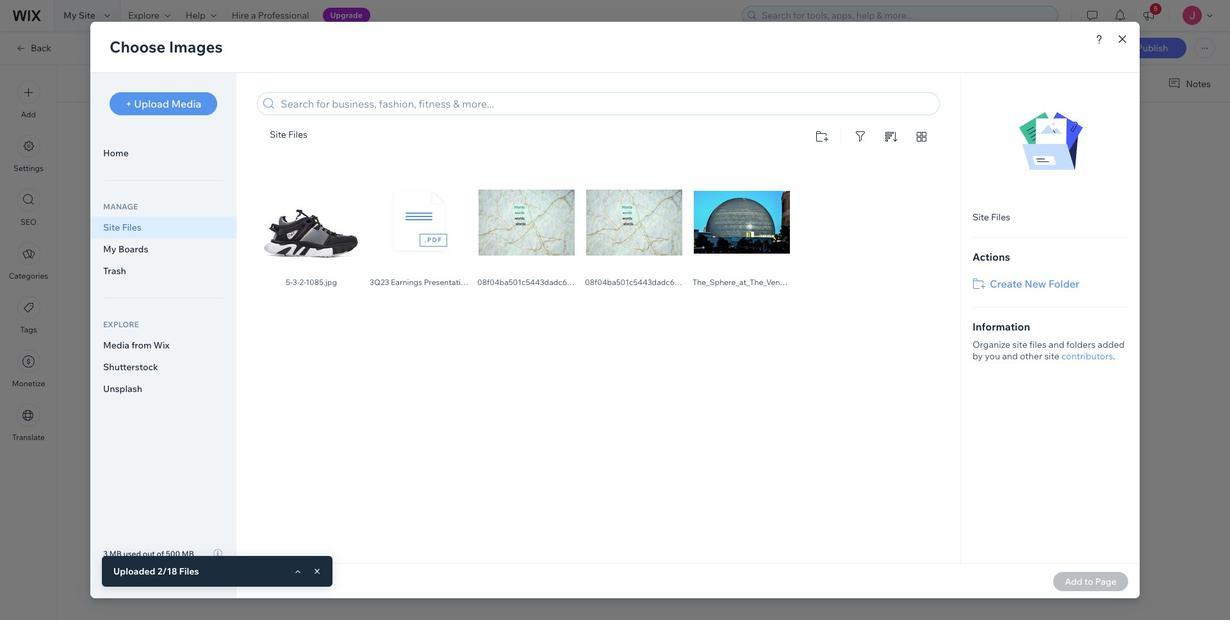 Task type: locate. For each thing, give the bounding box(es) containing it.
monetize button
[[12, 350, 45, 388]]

publish
[[1137, 42, 1168, 54]]

grid
[[634, 204, 653, 215]]

professional
[[258, 10, 309, 21]]

help button
[[178, 0, 224, 31]]

settings
[[14, 163, 44, 173]]

back button
[[15, 42, 51, 54]]

help
[[186, 10, 205, 21]]

media
[[577, 204, 603, 215]]

categories
[[9, 271, 48, 281]]

hire a professional
[[232, 10, 309, 21]]

add button
[[17, 81, 40, 119]]

my
[[63, 10, 77, 21]]

menu
[[0, 73, 57, 450]]

Search for tools, apps, help & more... field
[[758, 6, 1054, 24]]

Add a Catchy Title text field
[[407, 119, 866, 142]]

hire
[[232, 10, 249, 21]]



Task type: describe. For each thing, give the bounding box(es) containing it.
add
[[21, 110, 36, 119]]

site
[[79, 10, 95, 21]]

translate
[[12, 432, 45, 442]]

preview button
[[1066, 43, 1099, 54]]

5
[[1154, 4, 1158, 13]]

manage media
[[541, 204, 603, 215]]

manage
[[541, 204, 575, 215]]

notes
[[1186, 78, 1211, 89]]

upgrade button
[[323, 8, 370, 23]]

preview
[[1066, 43, 1099, 54]]

categories button
[[9, 242, 48, 281]]

grid button
[[611, 201, 671, 218]]

back
[[31, 42, 51, 54]]

monetize
[[12, 379, 45, 388]]

notes button
[[1163, 75, 1215, 92]]

my site
[[63, 10, 95, 21]]

translate button
[[12, 404, 45, 442]]

5 button
[[1135, 0, 1163, 31]]

paragraph button
[[413, 74, 472, 92]]

paragraph
[[416, 77, 459, 88]]

upgrade
[[330, 10, 362, 20]]

seo
[[20, 217, 37, 227]]

settings button
[[14, 135, 44, 173]]

tags button
[[17, 296, 40, 334]]

seo button
[[17, 188, 40, 227]]

explore
[[128, 10, 159, 21]]

a
[[251, 10, 256, 21]]

menu containing add
[[0, 73, 57, 450]]

hire a professional link
[[224, 0, 317, 31]]

manage media button
[[522, 201, 606, 218]]

publish button
[[1119, 38, 1187, 58]]

tags
[[20, 325, 37, 334]]



Task type: vqa. For each thing, say whether or not it's contained in the screenshot.
THE E.G., MYSTUNNINGWEBSITE.COM field
no



